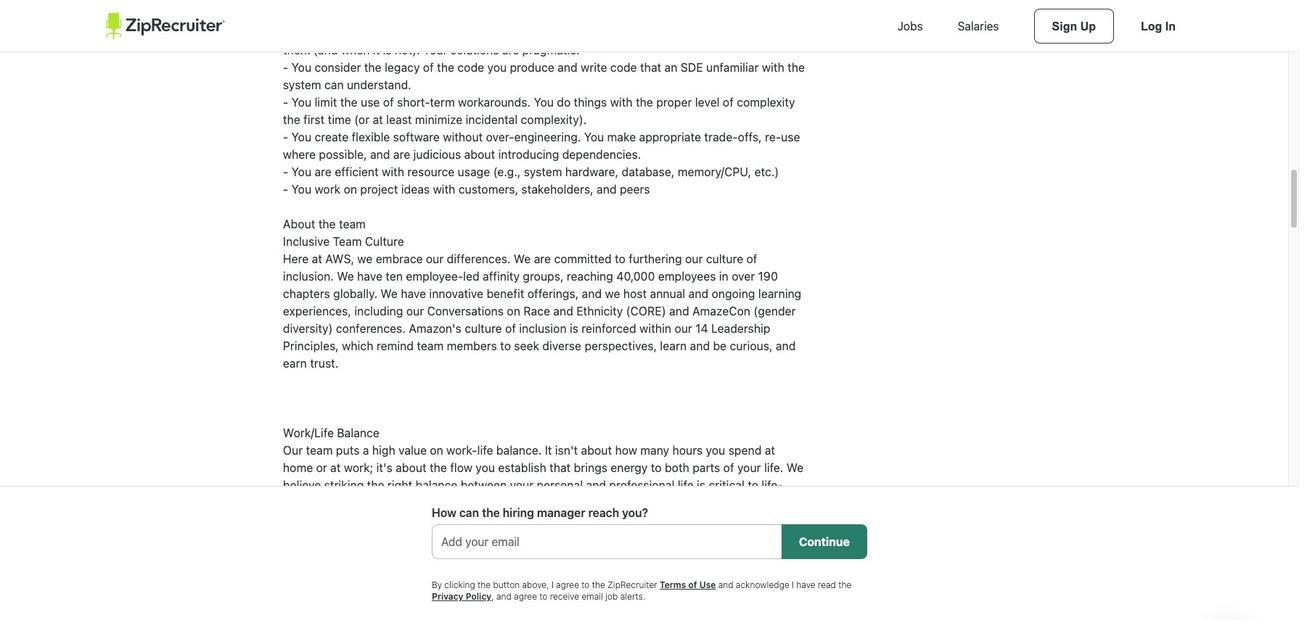 Task type: locate. For each thing, give the bounding box(es) containing it.
1 vertical spatial broad
[[620, 584, 652, 597]]

2 horizontal spatial on
[[507, 305, 521, 318]]

code right write
[[611, 61, 637, 74]]

1 horizontal spatial life
[[678, 479, 694, 492]]

work down offer
[[457, 514, 483, 527]]

1 vertical spatial members
[[409, 619, 460, 621]]

acknowledge
[[736, 580, 790, 591]]

2 vertical spatial about
[[396, 462, 427, 475]]

in inside work/life balance our team puts a high value on work-life balance. it isn't about how many hours you spend at home or at work; it's about the flow you establish that brings energy to both parts of your life. we believe striking the right balance between your personal and professional life is critical to life- long happiness and fulfillment. we offer flexibility in working hours and encourage you to find your own balance between your work and personal lives.
[[550, 497, 560, 510]]

your
[[738, 462, 762, 475], [510, 479, 534, 492], [283, 514, 307, 527], [430, 514, 453, 527]]

1 vertical spatial on
[[507, 305, 521, 318]]

of inside our team is dedicated to supporting new members. we have a broad mix of experience levels and tenures, and we're building an environment that celebrates knowledge sharing and mentorship. our senior members enjoy one-on-one mentoring and thorough, but kind, co
[[677, 584, 688, 597]]

engineering.
[[515, 131, 581, 144]]

between up offer
[[461, 479, 507, 492]]

1 vertical spatial system
[[524, 166, 563, 179]]

2 code from the left
[[611, 61, 637, 74]]

and down offer
[[486, 514, 506, 527]]

members down conversations
[[447, 340, 497, 353]]

2 horizontal spatial in
[[720, 270, 729, 283]]

we up ethnicity
[[605, 288, 621, 301]]

work;
[[344, 462, 373, 475]]

is inside work/life balance our team puts a high value on work-life balance. it isn't about how many hours you spend at home or at work; it's about the flow you establish that brings energy to both parts of your life. we believe striking the right balance between your personal and professional life is critical to life- long happiness and fulfillment. we offer flexibility in working hours and encourage you to find your own balance between your work and personal lives.
[[697, 479, 706, 492]]

0 horizontal spatial code
[[458, 61, 485, 74]]

are inside about the team inclusive team culture here at aws, we embrace our differences. we are committed to furthering our culture of inclusion. we have ten employee-led affinity groups, reaching 40,000 employees in over 190 chapters globally. we have innovative benefit offerings, and we host annual and ongoing learning experiences, including our conversations on race and ethnicity (core) and amazecon (gender diversity) conferences. amazon's culture of inclusion is reinforced within our 14 leadership principles, which remind team members to seek diverse perspectives, learn and be curious, and earn trust.
[[534, 253, 551, 266]]

of down your
[[423, 61, 434, 74]]

1 horizontal spatial i
[[792, 580, 794, 591]]

1 horizontal spatial an
[[665, 61, 678, 74]]

0 horizontal spatial a
[[363, 444, 369, 457]]

on inside '- you are proficient in a broad range of design approaches and know when it is appropriate to use them (and when it is not). your solutions are pragmatic. - you consider the legacy of the code you produce and write code that an sde unfamiliar with the system can understand. - you limit the use of short-term workarounds. you do things with the proper level of complexity the first time (or at least minimize incidental complexity). - you create flexible software without over-engineering. you make appropriate trade-offs, re-use where possible, and are judicious about introducing dependencies. - you are efficient with resource usage (e.g., system hardware, database, memory/cpu, etc.) - you work on project ideas with customers, stakeholders, and peers'
[[344, 183, 357, 196]]

with
[[762, 61, 785, 74], [611, 96, 633, 109], [382, 166, 405, 179], [433, 183, 456, 196]]

over
[[732, 270, 756, 283]]

with up the complexity
[[762, 61, 785, 74]]

0 horizontal spatial balance
[[335, 514, 377, 527]]

mentoring
[[562, 619, 616, 621]]

read
[[818, 580, 837, 591]]

0 vertical spatial an
[[665, 61, 678, 74]]

1 horizontal spatial we
[[605, 288, 621, 301]]

to up we're
[[405, 584, 416, 597]]

Add your email email field
[[432, 525, 782, 560]]

many
[[641, 444, 670, 457]]

happiness
[[310, 497, 364, 510]]

log
[[1142, 20, 1163, 33]]

0 horizontal spatial in
[[389, 26, 399, 39]]

members.
[[505, 584, 559, 597]]

amazon's
[[409, 322, 462, 335]]

0 horizontal spatial work
[[315, 183, 341, 196]]

1 vertical spatial culture
[[465, 322, 502, 335]]

groups,
[[523, 270, 564, 283]]

about the team inclusive team culture here at aws, we embrace our differences. we are committed to furthering our culture of inclusion. we have ten employee-led affinity groups, reaching 40,000 employees in over 190 chapters globally. we have innovative benefit offerings, and we host annual and ongoing learning experiences, including our conversations on race and ethnicity (core) and amazecon (gender diversity) conferences. amazon's culture of inclusion is reinforced within our 14 leadership principles, which remind team members to seek diverse perspectives, learn and be curious, and earn trust.
[[283, 218, 802, 370]]

critical
[[709, 479, 745, 492]]

1 vertical spatial appropriate
[[639, 131, 702, 144]]

2 i from the left
[[792, 580, 794, 591]]

0 vertical spatial hours
[[673, 444, 703, 457]]

continue
[[799, 536, 850, 549]]

1 vertical spatial a
[[363, 444, 369, 457]]

system down introducing
[[524, 166, 563, 179]]

flexibility
[[499, 497, 547, 510]]

(and
[[314, 44, 338, 57]]

6 - from the top
[[283, 183, 289, 196]]

is left not).
[[383, 44, 392, 57]]

at right (or
[[373, 113, 383, 126]]

work/life balance our team puts a high value on work-life balance. it isn't about how many hours you spend at home or at work; it's about the flow you establish that brings energy to both parts of your life. we believe striking the right balance between your personal and professional life is critical to life- long happiness and fulfillment. we offer flexibility in working hours and encourage you to find your own balance between your work and personal lives.
[[283, 427, 804, 527]]

0 vertical spatial about
[[465, 148, 495, 161]]

to up 40,000
[[615, 253, 626, 266]]

0 horizontal spatial we
[[358, 253, 373, 266]]

jobs
[[898, 20, 923, 33]]

diverse
[[543, 340, 582, 353]]

work inside work/life balance our team puts a high value on work-life balance. it isn't about how many hours you spend at home or at work; it's about the flow you establish that brings energy to both parts of your life. we believe striking the right balance between your personal and professional life is critical to life- long happiness and fulfillment. we offer flexibility in working hours and encourage you to find your own balance between your work and personal lives.
[[457, 514, 483, 527]]

0 vertical spatial life
[[478, 444, 494, 457]]

broad
[[411, 26, 443, 39], [620, 584, 652, 597]]

on down efficient
[[344, 183, 357, 196]]

1 horizontal spatial balance
[[416, 479, 458, 492]]

it down proficient
[[373, 44, 380, 57]]

0 vertical spatial members
[[447, 340, 497, 353]]

and right ,
[[497, 592, 512, 603]]

1 horizontal spatial can
[[460, 507, 479, 520]]

value
[[399, 444, 427, 457]]

0 vertical spatial use
[[787, 26, 806, 39]]

terms
[[660, 580, 686, 591]]

- down them
[[283, 61, 289, 74]]

2 vertical spatial that
[[541, 601, 562, 614]]

and left the 'know'
[[599, 26, 619, 39]]

in up lives.
[[550, 497, 560, 510]]

personal down flexibility
[[509, 514, 555, 527]]

1 horizontal spatial work
[[457, 514, 483, 527]]

that inside '- you are proficient in a broad range of design approaches and know when it is appropriate to use them (and when it is not). your solutions are pragmatic. - you consider the legacy of the code you produce and write code that an sde unfamiliar with the system can understand. - you limit the use of short-term workarounds. you do things with the proper level of complexity the first time (or at least minimize incidental complexity). - you create flexible software without over-engineering. you make appropriate trade-offs, re-use where possible, and are judicious about introducing dependencies. - you are efficient with resource usage (e.g., system hardware, database, memory/cpu, etc.) - you work on project ideas with customers, stakeholders, and peers'
[[641, 61, 662, 74]]

ongoing
[[712, 288, 756, 301]]

complexity).
[[521, 113, 587, 126]]

when right the 'know'
[[654, 26, 682, 39]]

have left "read"
[[797, 580, 816, 591]]

0 vertical spatial balance
[[416, 479, 458, 492]]

0 horizontal spatial can
[[325, 78, 344, 91]]

you inside '- you are proficient in a broad range of design approaches and know when it is appropriate to use them (and when it is not). your solutions are pragmatic. - you consider the legacy of the code you produce and write code that an sde unfamiliar with the system can understand. - you limit the use of short-term workarounds. you do things with the proper level of complexity the first time (or at least minimize incidental complexity). - you create flexible software without over-engineering. you make appropriate trade-offs, re-use where possible, and are judicious about introducing dependencies. - you are efficient with resource usage (e.g., system hardware, database, memory/cpu, etc.) - you work on project ideas with customers, stakeholders, and peers'
[[488, 61, 507, 74]]

0 vertical spatial between
[[461, 479, 507, 492]]

we down team
[[358, 253, 373, 266]]

and down employees
[[689, 288, 709, 301]]

unfamiliar
[[707, 61, 759, 74]]

on inside work/life balance our team puts a high value on work-life balance. it isn't about how many hours you spend at home or at work; it's about the flow you establish that brings energy to both parts of your life. we believe striking the right balance between your personal and professional life is critical to life- long happiness and fulfillment. we offer flexibility in working hours and encourage you to find your own balance between your work and personal lives.
[[430, 444, 444, 457]]

energy
[[611, 462, 648, 475]]

software
[[393, 131, 440, 144]]

our left the 14
[[675, 322, 693, 335]]

life left balance.
[[478, 444, 494, 457]]

and down brings
[[586, 479, 606, 492]]

first
[[304, 113, 325, 126]]

can
[[325, 78, 344, 91], [460, 507, 479, 520]]

members down building
[[409, 619, 460, 621]]

of up critical
[[724, 462, 735, 475]]

your down long
[[283, 514, 307, 527]]

embrace
[[376, 253, 423, 266]]

1 horizontal spatial a
[[402, 26, 408, 39]]

efficient
[[335, 166, 379, 179]]

0 vertical spatial appropriate
[[707, 26, 770, 39]]

principles,
[[283, 340, 339, 353]]

above,
[[522, 580, 549, 591]]

0 vertical spatial our
[[283, 444, 303, 457]]

where
[[283, 148, 316, 161]]

the up team
[[319, 218, 336, 231]]

an inside '- you are proficient in a broad range of design approaches and know when it is appropriate to use them (and when it is not). your solutions are pragmatic. - you consider the legacy of the code you produce and write code that an sde unfamiliar with the system can understand. - you limit the use of short-term workarounds. you do things with the proper level of complexity the first time (or at least minimize incidental complexity). - you create flexible software without over-engineering. you make appropriate trade-offs, re-use where possible, and are judicious about introducing dependencies. - you are efficient with resource usage (e.g., system hardware, database, memory/cpu, etc.) - you work on project ideas with customers, stakeholders, and peers'
[[665, 61, 678, 74]]

have up celebrates
[[582, 584, 608, 597]]

when
[[654, 26, 682, 39], [341, 44, 370, 57]]

0 vertical spatial in
[[389, 26, 399, 39]]

it
[[686, 26, 692, 39], [373, 44, 380, 57]]

2 - from the top
[[283, 61, 289, 74]]

at inside '- you are proficient in a broad range of design approaches and know when it is appropriate to use them (and when it is not). your solutions are pragmatic. - you consider the legacy of the code you produce and write code that an sde unfamiliar with the system can understand. - you limit the use of short-term workarounds. you do things with the proper level of complexity the first time (or at least minimize incidental complexity). - you create flexible software without over-engineering. you make appropriate trade-offs, re-use where possible, and are judicious about introducing dependencies. - you are efficient with resource usage (e.g., system hardware, database, memory/cpu, etc.) - you work on project ideas with customers, stakeholders, and peers'
[[373, 113, 383, 126]]

1 horizontal spatial in
[[550, 497, 560, 510]]

conversations
[[427, 305, 504, 318]]

policy
[[466, 592, 492, 603]]

employees
[[659, 270, 716, 283]]

0 vertical spatial can
[[325, 78, 344, 91]]

the down your
[[437, 61, 455, 74]]

team up team
[[339, 218, 366, 231]]

broad up your
[[411, 26, 443, 39]]

you down critical
[[725, 497, 745, 510]]

0 horizontal spatial appropriate
[[639, 131, 702, 144]]

1 horizontal spatial on
[[430, 444, 444, 457]]

code
[[458, 61, 485, 74], [611, 61, 637, 74]]

are up (and at the left top of page
[[315, 26, 332, 39]]

0 vertical spatial culture
[[706, 253, 744, 266]]

life-
[[762, 479, 783, 492]]

1 horizontal spatial code
[[611, 61, 637, 74]]

- left limit
[[283, 96, 289, 109]]

1 vertical spatial an
[[455, 601, 468, 614]]

of up the over
[[747, 253, 758, 266]]

pragmatic.
[[523, 44, 580, 57]]

our
[[426, 253, 444, 266], [686, 253, 703, 266], [407, 305, 424, 318], [675, 322, 693, 335]]

the left the flow at the bottom left of page
[[430, 462, 447, 475]]

you
[[292, 26, 312, 39], [292, 61, 312, 74], [292, 96, 312, 109], [534, 96, 554, 109], [292, 131, 312, 144], [584, 131, 604, 144], [292, 166, 312, 179], [292, 183, 312, 196]]

with right things
[[611, 96, 633, 109]]

0 vertical spatial broad
[[411, 26, 443, 39]]

kind,
[[719, 619, 745, 621]]

levels
[[753, 584, 783, 597]]

1 vertical spatial hours
[[608, 497, 639, 510]]

team up tenures,
[[306, 584, 333, 597]]

about up usage
[[465, 148, 495, 161]]

when down proficient
[[341, 44, 370, 57]]

striking
[[324, 479, 364, 492]]

2 vertical spatial on
[[430, 444, 444, 457]]

appropriate down proper
[[639, 131, 702, 144]]

furthering
[[629, 253, 682, 266]]

to down many
[[651, 462, 662, 475]]

job
[[606, 592, 618, 603]]

building
[[409, 601, 452, 614]]

1 vertical spatial when
[[341, 44, 370, 57]]

about
[[465, 148, 495, 161], [581, 444, 612, 457], [396, 462, 427, 475]]

and down reaching at the top left of the page
[[582, 288, 602, 301]]

190
[[759, 270, 778, 283]]

4 - from the top
[[283, 131, 289, 144]]

and down the 14
[[690, 340, 710, 353]]

0 vertical spatial agree
[[556, 580, 580, 591]]

broad inside '- you are proficient in a broad range of design approaches and know when it is appropriate to use them (and when it is not). your solutions are pragmatic. - you consider the legacy of the code you produce and write code that an sde unfamiliar with the system can understand. - you limit the use of short-term workarounds. you do things with the proper level of complexity the first time (or at least minimize incidental complexity). - you create flexible software without over-engineering. you make appropriate trade-offs, re-use where possible, and are judicious about introducing dependencies. - you are efficient with resource usage (e.g., system hardware, database, memory/cpu, etc.) - you work on project ideas with customers, stakeholders, and peers'
[[411, 26, 443, 39]]

0 horizontal spatial life
[[478, 444, 494, 457]]

1 vertical spatial it
[[373, 44, 380, 57]]

aws,
[[326, 253, 355, 266]]

of right mix on the bottom right of the page
[[677, 584, 688, 597]]

0 horizontal spatial it
[[373, 44, 380, 57]]

0 horizontal spatial broad
[[411, 26, 443, 39]]

we left email
[[562, 584, 579, 597]]

0 vertical spatial system
[[283, 78, 321, 91]]

to down above,
[[540, 592, 548, 603]]

dedicated
[[348, 584, 402, 597]]

a inside work/life balance our team puts a high value on work-life balance. it isn't about how many hours you spend at home or at work; it's about the flow you establish that brings energy to both parts of your life. we believe striking the right balance between your personal and professional life is critical to life- long happiness and fulfillment. we offer flexibility in working hours and encourage you to find your own balance between your work and personal lives.
[[363, 444, 369, 457]]

on right value
[[430, 444, 444, 457]]

an up enjoy
[[455, 601, 468, 614]]

dependencies.
[[563, 148, 642, 161]]

limit
[[315, 96, 337, 109]]

fulfillment.
[[391, 497, 447, 510]]

we
[[358, 253, 373, 266], [605, 288, 621, 301]]

1 vertical spatial can
[[460, 507, 479, 520]]

our inside work/life balance our team puts a high value on work-life balance. it isn't about how many hours you spend at home or at work; it's about the flow you establish that brings energy to both parts of your life. we believe striking the right balance between your personal and professional life is critical to life- long happiness and fulfillment. we offer flexibility in working hours and encourage you to find your own balance between your work and personal lives.
[[283, 444, 303, 457]]

the up email
[[592, 580, 606, 591]]

reinforced
[[582, 322, 637, 335]]

0 vertical spatial a
[[402, 26, 408, 39]]

2 vertical spatial a
[[611, 584, 617, 597]]

2 vertical spatial use
[[782, 131, 801, 144]]

1 vertical spatial life
[[678, 479, 694, 492]]

- down where
[[283, 166, 289, 179]]

- up them
[[283, 26, 289, 39]]

2 horizontal spatial a
[[611, 584, 617, 597]]

about inside '- you are proficient in a broad range of design approaches and know when it is appropriate to use them (and when it is not). your solutions are pragmatic. - you consider the legacy of the code you produce and write code that an sde unfamiliar with the system can understand. - you limit the use of short-term workarounds. you do things with the proper level of complexity the first time (or at least minimize incidental complexity). - you create flexible software without over-engineering. you make appropriate trade-offs, re-use where possible, and are judicious about introducing dependencies. - you are efficient with resource usage (e.g., system hardware, database, memory/cpu, etc.) - you work on project ideas with customers, stakeholders, and peers'
[[465, 148, 495, 161]]

0 vertical spatial it
[[686, 26, 692, 39]]

puts
[[336, 444, 360, 457]]

a inside '- you are proficient in a broad range of design approaches and know when it is appropriate to use them (and when it is not). your solutions are pragmatic. - you consider the legacy of the code you produce and write code that an sde unfamiliar with the system can understand. - you limit the use of short-term workarounds. you do things with the proper level of complexity the first time (or at least minimize incidental complexity). - you create flexible software without over-engineering. you make appropriate trade-offs, re-use where possible, and are judicious about introducing dependencies. - you are efficient with resource usage (e.g., system hardware, database, memory/cpu, etc.) - you work on project ideas with customers, stakeholders, and peers'
[[402, 26, 408, 39]]

0 horizontal spatial about
[[396, 462, 427, 475]]

peers
[[620, 183, 650, 196]]

0 horizontal spatial hours
[[608, 497, 639, 510]]

main element
[[105, 0, 1195, 52]]

ziprecruiter
[[608, 580, 658, 591]]

that inside our team is dedicated to supporting new members. we have a broad mix of experience levels and tenures, and we're building an environment that celebrates knowledge sharing and mentorship. our senior members enjoy one-on-one mentoring and thorough, but kind, co
[[541, 601, 562, 614]]

work-
[[447, 444, 478, 457]]

personal up manager
[[537, 479, 583, 492]]

members inside our team is dedicated to supporting new members. we have a broad mix of experience levels and tenures, and we're building an environment that celebrates knowledge sharing and mentorship. our senior members enjoy one-on-one mentoring and thorough, but kind, co
[[409, 619, 460, 621]]

an inside our team is dedicated to supporting new members. we have a broad mix of experience levels and tenures, and we're building an environment that celebrates knowledge sharing and mentorship. our senior members enjoy one-on-one mentoring and thorough, but kind, co
[[455, 601, 468, 614]]

environment
[[471, 601, 538, 614]]

i up receive
[[552, 580, 554, 591]]

conferences.
[[336, 322, 406, 335]]

a inside our team is dedicated to supporting new members. we have a broad mix of experience levels and tenures, and we're building an environment that celebrates knowledge sharing and mentorship. our senior members enjoy one-on-one mentoring and thorough, but kind, co
[[611, 584, 617, 597]]

0 vertical spatial personal
[[537, 479, 583, 492]]

a for high
[[363, 444, 369, 457]]

0 horizontal spatial an
[[455, 601, 468, 614]]

reaching
[[567, 270, 614, 283]]

about up brings
[[581, 444, 612, 457]]

can right how
[[460, 507, 479, 520]]

that down the 'know'
[[641, 61, 662, 74]]

celebrates
[[565, 601, 622, 614]]

1 vertical spatial agree
[[514, 592, 537, 603]]

to up the complexity
[[773, 26, 784, 39]]

1 vertical spatial work
[[457, 514, 483, 527]]

- up where
[[283, 131, 289, 144]]

0 horizontal spatial on
[[344, 183, 357, 196]]

0 vertical spatial that
[[641, 61, 662, 74]]

and down it's
[[368, 497, 388, 510]]

system up limit
[[283, 78, 321, 91]]

and down flexible
[[370, 148, 390, 161]]

1 vertical spatial between
[[381, 514, 427, 527]]

the inside about the team inclusive team culture here at aws, we embrace our differences. we are committed to furthering our culture of inclusion. we have ten employee-led affinity groups, reaching 40,000 employees in over 190 chapters globally. we have innovative benefit offerings, and we host annual and ongoing learning experiences, including our conversations on race and ethnicity (core) and amazecon (gender diversity) conferences. amazon's culture of inclusion is reinforced within our 14 leadership principles, which remind team members to seek diverse perspectives, learn and be curious, and earn trust.
[[319, 218, 336, 231]]

can down consider
[[325, 78, 344, 91]]

of down understand.
[[383, 96, 394, 109]]

you
[[488, 61, 507, 74], [706, 444, 726, 457], [476, 462, 495, 475], [725, 497, 745, 510]]

a left alerts.
[[611, 584, 617, 597]]

1 horizontal spatial between
[[461, 479, 507, 492]]

about down value
[[396, 462, 427, 475]]

1 horizontal spatial broad
[[620, 584, 652, 597]]

2 vertical spatial our
[[350, 619, 370, 621]]

1 vertical spatial balance
[[335, 514, 377, 527]]

0 vertical spatial when
[[654, 26, 682, 39]]

0 horizontal spatial i
[[552, 580, 554, 591]]

1 vertical spatial that
[[550, 462, 571, 475]]

1 vertical spatial in
[[720, 270, 729, 283]]

in up not).
[[389, 26, 399, 39]]

without
[[443, 131, 483, 144]]

isn't
[[555, 444, 578, 457]]

2 horizontal spatial about
[[581, 444, 612, 457]]

1 horizontal spatial about
[[465, 148, 495, 161]]

0 vertical spatial work
[[315, 183, 341, 196]]

of left use
[[689, 580, 697, 591]]

life up encourage
[[678, 479, 694, 492]]

re-
[[765, 131, 782, 144]]

0 horizontal spatial between
[[381, 514, 427, 527]]

produce
[[510, 61, 555, 74]]

have inside our team is dedicated to supporting new members. we have a broad mix of experience levels and tenures, and we're building an environment that celebrates knowledge sharing and mentorship. our senior members enjoy one-on-one mentoring and thorough, but kind, co
[[582, 584, 608, 597]]

in inside about the team inclusive team culture here at aws, we embrace our differences. we are committed to furthering our culture of inclusion. we have ten employee-led affinity groups, reaching 40,000 employees in over 190 chapters globally. we have innovative benefit offerings, and we host annual and ongoing learning experiences, including our conversations on race and ethnicity (core) and amazecon (gender diversity) conferences. amazon's culture of inclusion is reinforced within our 14 leadership principles, which remind team members to seek diverse perspectives, learn and be curious, and earn trust.
[[720, 270, 729, 283]]

a
[[402, 26, 408, 39], [363, 444, 369, 457], [611, 584, 617, 597]]

hours up both
[[673, 444, 703, 457]]

hours down professional
[[608, 497, 639, 510]]

between
[[461, 479, 507, 492], [381, 514, 427, 527]]

2 vertical spatial in
[[550, 497, 560, 510]]

0 vertical spatial we
[[358, 253, 373, 266]]

workarounds.
[[458, 96, 531, 109]]

our up home
[[283, 444, 303, 457]]

usage
[[458, 166, 490, 179]]

employee-
[[406, 270, 463, 283]]

of
[[480, 26, 491, 39], [423, 61, 434, 74], [383, 96, 394, 109], [723, 96, 734, 109], [747, 253, 758, 266], [505, 322, 516, 335], [724, 462, 735, 475], [689, 580, 697, 591], [677, 584, 688, 597]]

balance.
[[497, 444, 542, 457]]

our left senior
[[350, 619, 370, 621]]



Task type: vqa. For each thing, say whether or not it's contained in the screenshot.
clear Icon
no



Task type: describe. For each thing, give the bounding box(es) containing it.
in
[[1166, 20, 1176, 33]]

diversity)
[[283, 322, 333, 335]]

have up globally.
[[357, 270, 383, 283]]

possible,
[[319, 148, 367, 161]]

professional
[[610, 479, 675, 492]]

senior
[[373, 619, 406, 621]]

to left find
[[748, 497, 759, 510]]

knowledge
[[625, 601, 683, 614]]

the left hiring
[[482, 507, 500, 520]]

your down "establish"
[[510, 479, 534, 492]]

on inside about the team inclusive team culture here at aws, we embrace our differences. we are committed to furthering our culture of inclusion. we have ten employee-led affinity groups, reaching 40,000 employees in over 190 chapters globally. we have innovative benefit offerings, and we host annual and ongoing learning experiences, including our conversations on race and ethnicity (core) and amazecon (gender diversity) conferences. amazon's culture of inclusion is reinforced within our 14 leadership principles, which remind team members to seek diverse perspectives, learn and be curious, and earn trust.
[[507, 305, 521, 318]]

and down offerings,
[[554, 305, 574, 318]]

at inside about the team inclusive team culture here at aws, we embrace our differences. we are committed to furthering our culture of inclusion. we have ten employee-led affinity groups, reaching 40,000 employees in over 190 chapters globally. we have innovative benefit offerings, and we host annual and ongoing learning experiences, including our conversations on race and ethnicity (core) and amazecon (gender diversity) conferences. amazon's culture of inclusion is reinforced within our 14 leadership principles, which remind team members to seek diverse perspectives, learn and be curious, and earn trust.
[[312, 253, 322, 266]]

receive
[[550, 592, 580, 603]]

are down possible,
[[315, 166, 332, 179]]

write
[[581, 61, 608, 74]]

work inside '- you are proficient in a broad range of design approaches and know when it is appropriate to use them (and when it is not). your solutions are pragmatic. - you consider the legacy of the code you produce and write code that an sde unfamiliar with the system can understand. - you limit the use of short-term workarounds. you do things with the proper level of complexity the first time (or at least minimize incidental complexity). - you create flexible software without over-engineering. you make appropriate trade-offs, re-use where possible, and are judicious about introducing dependencies. - you are efficient with resource usage (e.g., system hardware, database, memory/cpu, etc.) - you work on project ideas with customers, stakeholders, and peers'
[[315, 183, 341, 196]]

(core)
[[626, 305, 667, 318]]

work/life
[[283, 427, 334, 440]]

level
[[696, 96, 720, 109]]

believe
[[283, 479, 321, 492]]

to inside our team is dedicated to supporting new members. we have a broad mix of experience levels and tenures, and we're building an environment that celebrates knowledge sharing and mentorship. our senior members enjoy one-on-one mentoring and thorough, but kind, co
[[405, 584, 416, 597]]

members inside about the team inclusive team culture here at aws, we embrace our differences. we are committed to furthering our culture of inclusion. we have ten employee-led affinity groups, reaching 40,000 employees in over 190 chapters globally. we have innovative benefit offerings, and we host annual and ongoing learning experiences, including our conversations on race and ethnicity (core) and amazecon (gender diversity) conferences. amazon's culture of inclusion is reinforced within our 14 leadership principles, which remind team members to seek diverse perspectives, learn and be curious, and earn trust.
[[447, 340, 497, 353]]

our up employee-
[[426, 253, 444, 266]]

(or
[[355, 113, 370, 126]]

be
[[714, 340, 727, 353]]

our up amazon's
[[407, 305, 424, 318]]

about
[[283, 218, 315, 231]]

your
[[423, 44, 448, 57]]

sharing
[[686, 601, 726, 614]]

1 - from the top
[[283, 26, 289, 39]]

the up understand.
[[364, 61, 382, 74]]

to left the life-
[[748, 479, 759, 492]]

we down ten
[[381, 288, 398, 301]]

committed
[[554, 253, 612, 266]]

flow
[[450, 462, 473, 475]]

is inside our team is dedicated to supporting new members. we have a broad mix of experience levels and tenures, and we're building an environment that celebrates knowledge sharing and mentorship. our senior members enjoy one-on-one mentoring and thorough, but kind, co
[[336, 584, 345, 597]]

trust.
[[310, 357, 339, 370]]

are down design
[[503, 44, 519, 57]]

5 - from the top
[[283, 166, 289, 179]]

a for broad
[[402, 26, 408, 39]]

to left seek
[[501, 340, 511, 353]]

in inside '- you are proficient in a broad range of design approaches and know when it is appropriate to use them (and when it is not). your solutions are pragmatic. - you consider the legacy of the code you produce and write code that an sde unfamiliar with the system can understand. - you limit the use of short-term workarounds. you do things with the proper level of complexity the first time (or at least minimize incidental complexity). - you create flexible software without over-engineering. you make appropriate trade-offs, re-use where possible, and are judicious about introducing dependencies. - you are efficient with resource usage (e.g., system hardware, database, memory/cpu, etc.) - you work on project ideas with customers, stakeholders, and peers'
[[389, 26, 399, 39]]

we're
[[377, 601, 406, 614]]

1 vertical spatial about
[[581, 444, 612, 457]]

make
[[608, 131, 636, 144]]

terms of use link
[[660, 580, 716, 591]]

the up time
[[340, 96, 358, 109]]

40,000
[[617, 270, 655, 283]]

1 vertical spatial we
[[605, 288, 621, 301]]

you right the flow at the bottom left of page
[[476, 462, 495, 475]]

1 vertical spatial use
[[361, 96, 380, 109]]

team inside our team is dedicated to supporting new members. we have a broad mix of experience levels and tenures, and we're building an environment that celebrates knowledge sharing and mentorship. our senior members enjoy one-on-one mentoring and thorough, but kind, co
[[306, 584, 333, 597]]

the down it's
[[367, 479, 385, 492]]

short-
[[397, 96, 430, 109]]

(gender
[[754, 305, 796, 318]]

0 horizontal spatial when
[[341, 44, 370, 57]]

the left the first
[[283, 113, 301, 126]]

your down spend
[[738, 462, 762, 475]]

privacy
[[432, 592, 464, 603]]

can inside '- you are proficient in a broad range of design approaches and know when it is appropriate to use them (and when it is not). your solutions are pragmatic. - you consider the legacy of the code you produce and write code that an sde unfamiliar with the system can understand. - you limit the use of short-term workarounds. you do things with the proper level of complexity the first time (or at least minimize incidental complexity). - you create flexible software without over-engineering. you make appropriate trade-offs, re-use where possible, and are judicious about introducing dependencies. - you are efficient with resource usage (e.g., system hardware, database, memory/cpu, etc.) - you work on project ideas with customers, stakeholders, and peers'
[[325, 78, 344, 91]]

sign up link
[[1034, 9, 1115, 44]]

proficient
[[335, 26, 386, 39]]

trade-
[[705, 131, 738, 144]]

and down annual
[[670, 305, 690, 318]]

1 horizontal spatial culture
[[706, 253, 744, 266]]

or
[[316, 462, 327, 475]]

1 vertical spatial our
[[283, 584, 303, 597]]

project
[[361, 183, 398, 196]]

0 horizontal spatial agree
[[514, 592, 537, 603]]

1 horizontal spatial hours
[[673, 444, 703, 457]]

ten
[[386, 270, 403, 283]]

design
[[494, 26, 530, 39]]

we down aws,
[[337, 270, 354, 283]]

0 horizontal spatial culture
[[465, 322, 502, 335]]

1 code from the left
[[458, 61, 485, 74]]

customers,
[[459, 183, 519, 196]]

ziprecruiter image
[[105, 13, 225, 39]]

3 - from the top
[[283, 96, 289, 109]]

that inside work/life balance our team puts a high value on work-life balance. it isn't about how many hours you spend at home or at work; it's about the flow you establish that brings energy to both parts of your life. we believe striking the right balance between your personal and professional life is critical to life- long happiness and fulfillment. we offer flexibility in working hours and encourage you to find your own balance between your work and personal lives.
[[550, 462, 571, 475]]

time
[[328, 113, 351, 126]]

brings
[[574, 462, 608, 475]]

minimize
[[415, 113, 463, 126]]

(e.g.,
[[494, 166, 521, 179]]

create
[[315, 131, 349, 144]]

1 horizontal spatial it
[[686, 26, 692, 39]]

memory/cpu,
[[678, 166, 752, 179]]

we up the groups,
[[514, 253, 531, 266]]

of right the level
[[723, 96, 734, 109]]

1 vertical spatial personal
[[509, 514, 555, 527]]

of up the solutions
[[480, 26, 491, 39]]

are down software
[[394, 148, 411, 161]]

privacy policy link
[[432, 592, 492, 603]]

of up seek
[[505, 322, 516, 335]]

use
[[700, 580, 716, 591]]

home
[[283, 462, 313, 475]]

at right 'or'
[[331, 462, 341, 475]]

the right "read"
[[839, 580, 852, 591]]

and down hardware,
[[597, 183, 617, 196]]

to up email
[[582, 580, 590, 591]]

sign up
[[1053, 20, 1097, 33]]

establish
[[498, 462, 547, 475]]

encourage
[[665, 497, 722, 510]]

learn
[[660, 340, 687, 353]]

salaries link
[[941, 0, 1017, 52]]

within
[[640, 322, 672, 335]]

host
[[624, 288, 647, 301]]

to inside '- you are proficient in a broad range of design approaches and know when it is appropriate to use them (and when it is not). your solutions are pragmatic. - you consider the legacy of the code you produce and write code that an sde unfamiliar with the system can understand. - you limit the use of short-term workarounds. you do things with the proper level of complexity the first time (or at least minimize incidental complexity). - you create flexible software without over-engineering. you make appropriate trade-offs, re-use where possible, and are judicious about introducing dependencies. - you are efficient with resource usage (e.g., system hardware, database, memory/cpu, etc.) - you work on project ideas with customers, stakeholders, and peers'
[[773, 26, 784, 39]]

here
[[283, 253, 309, 266]]

and right curious,
[[776, 340, 796, 353]]

etc.)
[[755, 166, 780, 179]]

earn
[[283, 357, 307, 370]]

we inside our team is dedicated to supporting new members. we have a broad mix of experience levels and tenures, and we're building an environment that celebrates knowledge sharing and mentorship. our senior members enjoy one-on-one mentoring and thorough, but kind, co
[[562, 584, 579, 597]]

it
[[545, 444, 552, 457]]

is inside about the team inclusive team culture here at aws, we embrace our differences. we are committed to furthering our culture of inclusion. we have ten employee-led affinity groups, reaching 40,000 employees in over 190 chapters globally. we have innovative benefit offerings, and we host annual and ongoing learning experiences, including our conversations on race and ethnicity (core) and amazecon (gender diversity) conferences. amazon's culture of inclusion is reinforced within our 14 leadership principles, which remind team members to seek diverse perspectives, learn and be curious, and earn trust.
[[570, 322, 579, 335]]

of inside work/life balance our team puts a high value on work-life balance. it isn't about how many hours you spend at home or at work; it's about the flow you establish that brings energy to both parts of your life. we believe striking the right balance between your personal and professional life is critical to life- long happiness and fulfillment. we offer flexibility in working hours and encourage you to find your own balance between your work and personal lives.
[[724, 462, 735, 475]]

you up parts
[[706, 444, 726, 457]]

do
[[557, 96, 571, 109]]

team down amazon's
[[417, 340, 444, 353]]

lives.
[[558, 514, 586, 527]]

your down fulfillment.
[[430, 514, 453, 527]]

and down dedicated at the left bottom of the page
[[353, 601, 373, 614]]

team inside work/life balance our team puts a high value on work-life balance. it isn't about how many hours you spend at home or at work; it's about the flow you establish that brings energy to both parts of your life. we believe striking the right balance between your personal and professional life is critical to life- long happiness and fulfillment. we offer flexibility in working hours and encourage you to find your own balance between your work and personal lives.
[[306, 444, 333, 457]]

of inside by clicking the button above, i agree to the ziprecruiter terms of use and acknowledge i have read the privacy policy , and agree to receive email job alerts.
[[689, 580, 697, 591]]

continue button
[[782, 525, 868, 560]]

1 i from the left
[[552, 580, 554, 591]]

clicking
[[445, 580, 476, 591]]

new
[[480, 584, 502, 597]]

stakeholders,
[[522, 183, 594, 196]]

and up kind,
[[729, 601, 749, 614]]

the up the complexity
[[788, 61, 805, 74]]

broad inside our team is dedicated to supporting new members. we have a broad mix of experience levels and tenures, and we're building an environment that celebrates knowledge sharing and mentorship. our senior members enjoy one-on-one mentoring and thorough, but kind, co
[[620, 584, 652, 597]]

and down pragmatic.
[[558, 61, 578, 74]]

the left proper
[[636, 96, 654, 109]]

with down resource
[[433, 183, 456, 196]]

have inside by clicking the button above, i agree to the ziprecruiter terms of use and acknowledge i have read the privacy policy , and agree to receive email job alerts.
[[797, 580, 816, 591]]

globally.
[[333, 288, 378, 301]]

and down professional
[[642, 497, 662, 510]]

we left offer
[[451, 497, 468, 510]]

range
[[446, 26, 477, 39]]

1 horizontal spatial when
[[654, 26, 682, 39]]

with up project
[[382, 166, 405, 179]]

offerings,
[[528, 288, 579, 301]]

affinity
[[483, 270, 520, 283]]

and right use
[[719, 580, 734, 591]]

seek
[[514, 340, 540, 353]]

at up life.
[[765, 444, 776, 457]]

and up mentorship.
[[283, 601, 303, 614]]

not).
[[395, 44, 420, 57]]

one
[[539, 619, 559, 621]]

understand.
[[347, 78, 412, 91]]

up
[[1081, 20, 1097, 33]]

0 horizontal spatial system
[[283, 78, 321, 91]]

the up policy
[[478, 580, 491, 591]]

we right life.
[[787, 462, 804, 475]]

benefit
[[487, 288, 525, 301]]

resource
[[408, 166, 455, 179]]

have down ten
[[401, 288, 426, 301]]

own
[[310, 514, 332, 527]]

1 horizontal spatial system
[[524, 166, 563, 179]]

complexity
[[737, 96, 796, 109]]

working
[[563, 497, 605, 510]]

judicious
[[414, 148, 461, 161]]

hardware,
[[566, 166, 619, 179]]

1 horizontal spatial agree
[[556, 580, 580, 591]]

differences.
[[447, 253, 511, 266]]

database,
[[622, 166, 675, 179]]

our up employees
[[686, 253, 703, 266]]

1 horizontal spatial appropriate
[[707, 26, 770, 39]]

approaches
[[533, 26, 596, 39]]

and down alerts.
[[620, 619, 640, 621]]

is up sde
[[696, 26, 704, 39]]

flexible
[[352, 131, 390, 144]]



